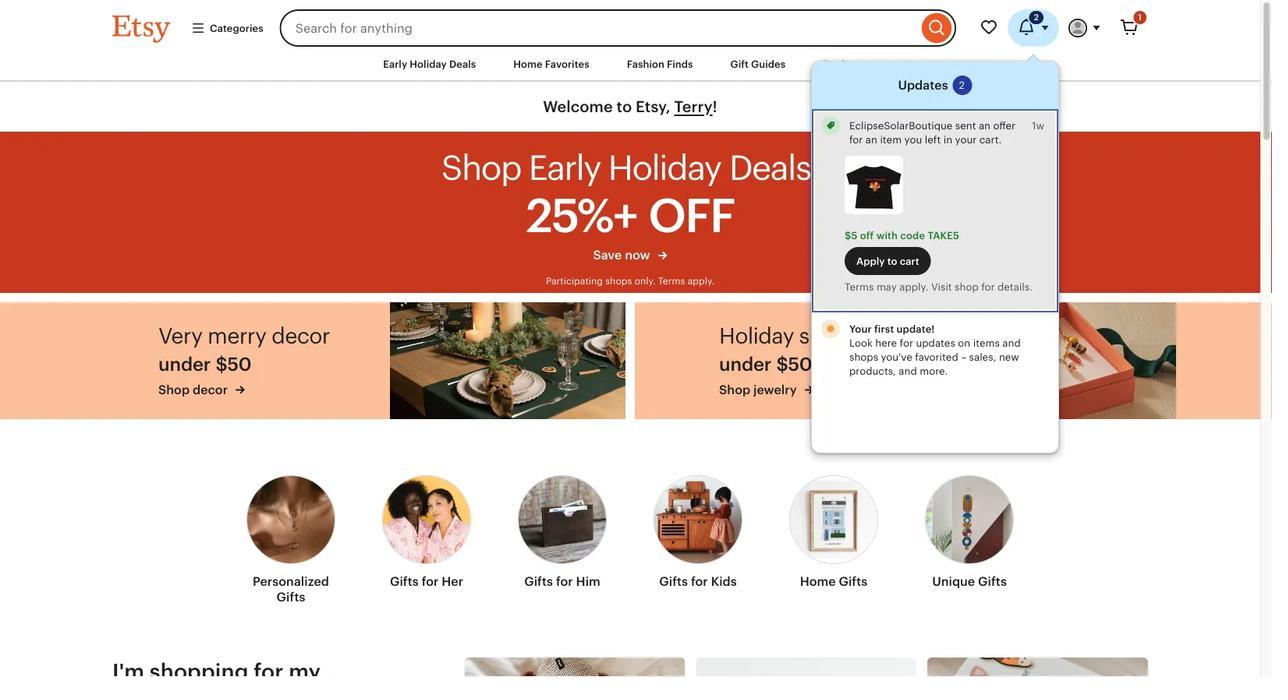 Task type: vqa. For each thing, say whether or not it's contained in the screenshot.
new on the right of the page
yes



Task type: describe. For each thing, give the bounding box(es) containing it.
a colorful charm choker statement necklace featuring six beads on a dainty gold chain shown in an open gift box. image
[[941, 303, 1176, 420]]

to for apply
[[887, 255, 897, 267]]

2 inside popup button
[[1034, 12, 1039, 22]]

save
[[593, 248, 622, 262]]

1w
[[1032, 120, 1044, 131]]

only.
[[634, 276, 656, 287]]

my first thanksgiving jersey short sleeve tee image
[[845, 156, 903, 214]]

shop
[[955, 281, 979, 293]]

for inside your first update! look here for updates on items and shops you've favorited – sales, new products, and more.
[[900, 337, 913, 349]]

sales,
[[969, 351, 996, 363]]

gifts inside gifts for her link
[[390, 575, 419, 589]]

gifts inside personalized gifts
[[277, 591, 305, 605]]

welcome to etsy, terry !
[[543, 98, 717, 116]]

terry
[[674, 98, 713, 116]]

with
[[876, 230, 898, 241]]

on
[[958, 337, 970, 349]]

gifts for kids link
[[654, 467, 742, 596]]

early inside menu bar
[[383, 58, 407, 70]]

1
[[1138, 12, 1142, 22]]

menu bar containing early holiday deals
[[84, 47, 1176, 82]]

home for home favorites
[[513, 58, 543, 70]]

update!
[[897, 323, 935, 335]]

gift guides link
[[719, 50, 797, 78]]

holiday deals!
[[608, 148, 819, 187]]

item
[[880, 134, 902, 145]]

fashion finds link
[[615, 50, 705, 78]]

a festive christmas table setting featuring two green table runners shown with glassware, serveware, and a candle centerpiece. image
[[390, 303, 625, 420]]

0 horizontal spatial an
[[866, 134, 877, 145]]

take5
[[928, 230, 959, 241]]

sparkle
[[799, 324, 870, 349]]

eclipsesolarboutique sent an offer for an item you left in your cart.
[[849, 120, 1016, 145]]

shop decor link
[[158, 381, 330, 399]]

gift
[[730, 58, 749, 70]]

favorited
[[915, 351, 958, 363]]

jewelry
[[753, 383, 797, 397]]

him
[[576, 575, 600, 589]]

your first update! look here for updates on items and shops you've favorited – sales, new products, and more.
[[849, 323, 1021, 377]]

fashion
[[627, 58, 664, 70]]

details.
[[997, 281, 1033, 293]]

$5
[[845, 230, 857, 241]]

terms may apply. visit shop for details.
[[845, 281, 1033, 293]]

fashion finds
[[627, 58, 693, 70]]

for left him
[[556, 575, 573, 589]]

for left kids
[[691, 575, 708, 589]]

terry link
[[674, 98, 713, 116]]

shop inside holiday sparkle under $50 shop jewelry
[[719, 383, 750, 397]]

shop early holiday deals! 25%+ off save now
[[441, 148, 819, 262]]

here
[[875, 337, 897, 349]]

finds
[[667, 58, 693, 70]]

for inside eclipsesolarboutique sent an offer for an item you left in your cart.
[[849, 134, 863, 145]]

personalized gifts link
[[246, 467, 335, 612]]

gifts inside the unique gifts link
[[978, 575, 1007, 589]]

apply to cart button
[[845, 247, 931, 275]]

–
[[961, 351, 966, 363]]

categories
[[210, 22, 263, 34]]

cart.
[[979, 134, 1002, 145]]

guides
[[751, 58, 785, 70]]

gifts inside gifts for him link
[[524, 575, 553, 589]]

new
[[999, 351, 1019, 363]]

save now link
[[441, 247, 819, 273]]

under $50 inside holiday sparkle under $50 shop jewelry
[[719, 354, 812, 376]]

for right shop
[[981, 281, 995, 293]]

left
[[925, 134, 941, 145]]

apply to cart
[[856, 255, 919, 267]]

participating
[[546, 276, 603, 287]]

shop jewelry link
[[719, 381, 870, 399]]

$5 off with code take5
[[845, 230, 959, 241]]

terms apply.
[[658, 276, 714, 287]]

gifts for her link
[[382, 467, 471, 596]]

more.
[[920, 365, 948, 377]]

terms
[[845, 281, 874, 293]]

1 link
[[1111, 9, 1148, 47]]

home for home gifts
[[800, 575, 836, 589]]

welcome
[[543, 98, 613, 116]]

items
[[973, 337, 1000, 349]]

etsy,
[[636, 98, 670, 116]]



Task type: locate. For each thing, give the bounding box(es) containing it.
your
[[955, 134, 977, 145]]

0 horizontal spatial shop
[[158, 383, 190, 397]]

and down you've
[[899, 365, 917, 377]]

0 vertical spatial early
[[383, 58, 407, 70]]

0 vertical spatial shops
[[605, 276, 632, 287]]

for
[[849, 134, 863, 145], [981, 281, 995, 293], [900, 337, 913, 349], [422, 575, 439, 589], [556, 575, 573, 589], [691, 575, 708, 589]]

1 vertical spatial to
[[887, 255, 897, 267]]

1 vertical spatial shops
[[849, 351, 878, 363]]

home favorites
[[513, 58, 589, 70]]

holiday
[[410, 58, 447, 70], [719, 324, 794, 349]]

25%+ off
[[526, 189, 735, 243]]

may
[[877, 281, 897, 293]]

visit
[[931, 281, 952, 293]]

unique
[[932, 575, 975, 589]]

holiday left deals
[[410, 58, 447, 70]]

1 vertical spatial decor
[[193, 383, 228, 397]]

early down welcome
[[528, 148, 600, 187]]

shops
[[605, 276, 632, 287], [849, 351, 878, 363]]

her
[[442, 575, 463, 589]]

!
[[713, 98, 717, 116]]

categories button
[[179, 14, 275, 42]]

home favorites link
[[502, 50, 601, 78]]

sent
[[955, 120, 976, 131]]

personalized
[[253, 575, 329, 589]]

none search field inside updates banner
[[280, 9, 956, 47]]

home inside menu bar
[[513, 58, 543, 70]]

decor
[[271, 324, 330, 349], [193, 383, 228, 397]]

unique gifts
[[932, 575, 1007, 589]]

1 horizontal spatial an
[[979, 120, 990, 131]]

and up new
[[1002, 337, 1021, 349]]

early holiday deals
[[383, 58, 476, 70]]

1 horizontal spatial 2
[[1034, 12, 1039, 22]]

off
[[860, 230, 874, 241]]

1 horizontal spatial decor
[[271, 324, 330, 349]]

0 horizontal spatial home
[[513, 58, 543, 70]]

gifts for her
[[390, 575, 463, 589]]

early inside shop early holiday deals! 25%+ off save now
[[528, 148, 600, 187]]

shops inside your first update! look here for updates on items and shops you've favorited – sales, new products, and more.
[[849, 351, 878, 363]]

participating shops only. terms apply.
[[546, 276, 714, 287]]

eclipsesolarboutique
[[849, 120, 953, 131]]

you
[[904, 134, 922, 145]]

an
[[979, 120, 990, 131], [866, 134, 877, 145]]

0 vertical spatial and
[[1002, 337, 1021, 349]]

look
[[849, 337, 873, 349]]

0 horizontal spatial under $50
[[158, 354, 251, 376]]

your
[[849, 323, 872, 335]]

2 under $50 from the left
[[719, 354, 812, 376]]

0 horizontal spatial to
[[617, 98, 632, 116]]

1 horizontal spatial shop
[[441, 148, 521, 187]]

home gifts link
[[789, 467, 878, 596]]

deals
[[449, 58, 476, 70]]

shop inside shop early holiday deals! 25%+ off save now
[[441, 148, 521, 187]]

0 horizontal spatial early
[[383, 58, 407, 70]]

unique gifts link
[[925, 467, 1014, 596]]

under $50 up 'jewelry'
[[719, 354, 812, 376]]

gifts for him
[[524, 575, 600, 589]]

apply
[[856, 255, 885, 267]]

to left cart in the right top of the page
[[887, 255, 897, 267]]

0 vertical spatial 2
[[1034, 12, 1039, 22]]

an left item
[[866, 134, 877, 145]]

products,
[[849, 365, 896, 377]]

an up the cart.
[[979, 120, 990, 131]]

gifts for kids
[[659, 575, 737, 589]]

menu bar
[[84, 47, 1176, 82]]

in
[[943, 134, 952, 145]]

very merry decor under $50 shop decor
[[158, 324, 330, 397]]

personalized gifts
[[253, 575, 329, 605]]

0 vertical spatial home
[[513, 58, 543, 70]]

shops down look
[[849, 351, 878, 363]]

for left item
[[849, 134, 863, 145]]

0 vertical spatial an
[[979, 120, 990, 131]]

and
[[1002, 337, 1021, 349], [899, 365, 917, 377]]

shops down save now link on the top of page
[[605, 276, 632, 287]]

1 vertical spatial 2
[[959, 80, 965, 91]]

you've
[[881, 351, 912, 363]]

1 horizontal spatial early
[[528, 148, 600, 187]]

holiday inside menu bar
[[410, 58, 447, 70]]

1 vertical spatial holiday
[[719, 324, 794, 349]]

shop
[[441, 148, 521, 187], [158, 383, 190, 397], [719, 383, 750, 397]]

2 button
[[1008, 9, 1059, 47]]

1 vertical spatial early
[[528, 148, 600, 187]]

decor down merry
[[193, 383, 228, 397]]

0 horizontal spatial shops
[[605, 276, 632, 287]]

decor right merry
[[271, 324, 330, 349]]

shop inside very merry decor under $50 shop decor
[[158, 383, 190, 397]]

updates
[[916, 337, 955, 349]]

Search for anything text field
[[280, 9, 918, 47]]

gifts for him link
[[518, 467, 607, 596]]

home
[[513, 58, 543, 70], [800, 575, 836, 589]]

0 horizontal spatial decor
[[193, 383, 228, 397]]

1 horizontal spatial and
[[1002, 337, 1021, 349]]

1 horizontal spatial holiday
[[719, 324, 794, 349]]

to for welcome
[[617, 98, 632, 116]]

updates banner
[[84, 0, 1176, 454]]

to inside button
[[887, 255, 897, 267]]

gifts
[[390, 575, 419, 589], [524, 575, 553, 589], [659, 575, 688, 589], [839, 575, 867, 589], [978, 575, 1007, 589], [277, 591, 305, 605]]

holiday sparkle under $50 shop jewelry
[[719, 324, 870, 397]]

1 vertical spatial home
[[800, 575, 836, 589]]

early
[[383, 58, 407, 70], [528, 148, 600, 187]]

holiday inside holiday sparkle under $50 shop jewelry
[[719, 324, 794, 349]]

cart
[[900, 255, 919, 267]]

1 horizontal spatial home
[[800, 575, 836, 589]]

code
[[900, 230, 925, 241]]

0 vertical spatial to
[[617, 98, 632, 116]]

0 vertical spatial holiday
[[410, 58, 447, 70]]

home gifts
[[800, 575, 867, 589]]

updates
[[898, 78, 948, 92]]

0 horizontal spatial 2
[[959, 80, 965, 91]]

to left etsy,
[[617, 98, 632, 116]]

merry
[[208, 324, 266, 349]]

None search field
[[280, 9, 956, 47]]

under $50
[[158, 354, 251, 376], [719, 354, 812, 376]]

gift guides
[[730, 58, 785, 70]]

under $50 down very
[[158, 354, 251, 376]]

first
[[874, 323, 894, 335]]

kids
[[711, 575, 737, 589]]

for left her at the bottom of the page
[[422, 575, 439, 589]]

0 vertical spatial decor
[[271, 324, 330, 349]]

holiday up 'jewelry'
[[719, 324, 794, 349]]

1 horizontal spatial shops
[[849, 351, 878, 363]]

apply.
[[899, 281, 929, 293]]

to
[[617, 98, 632, 116], [887, 255, 897, 267]]

now
[[625, 248, 650, 262]]

1 under $50 from the left
[[158, 354, 251, 376]]

early left deals
[[383, 58, 407, 70]]

1 horizontal spatial to
[[887, 255, 897, 267]]

early holiday deals link
[[371, 50, 488, 78]]

under $50 inside very merry decor under $50 shop decor
[[158, 354, 251, 376]]

gifts inside home gifts link
[[839, 575, 867, 589]]

0 horizontal spatial holiday
[[410, 58, 447, 70]]

1 horizontal spatial under $50
[[719, 354, 812, 376]]

for down 'update!'
[[900, 337, 913, 349]]

1 vertical spatial an
[[866, 134, 877, 145]]

offer
[[993, 120, 1016, 131]]

2 horizontal spatial shop
[[719, 383, 750, 397]]

2
[[1034, 12, 1039, 22], [959, 80, 965, 91]]

very
[[158, 324, 202, 349]]

0 horizontal spatial and
[[899, 365, 917, 377]]

1 vertical spatial and
[[899, 365, 917, 377]]

favorites
[[545, 58, 589, 70]]



